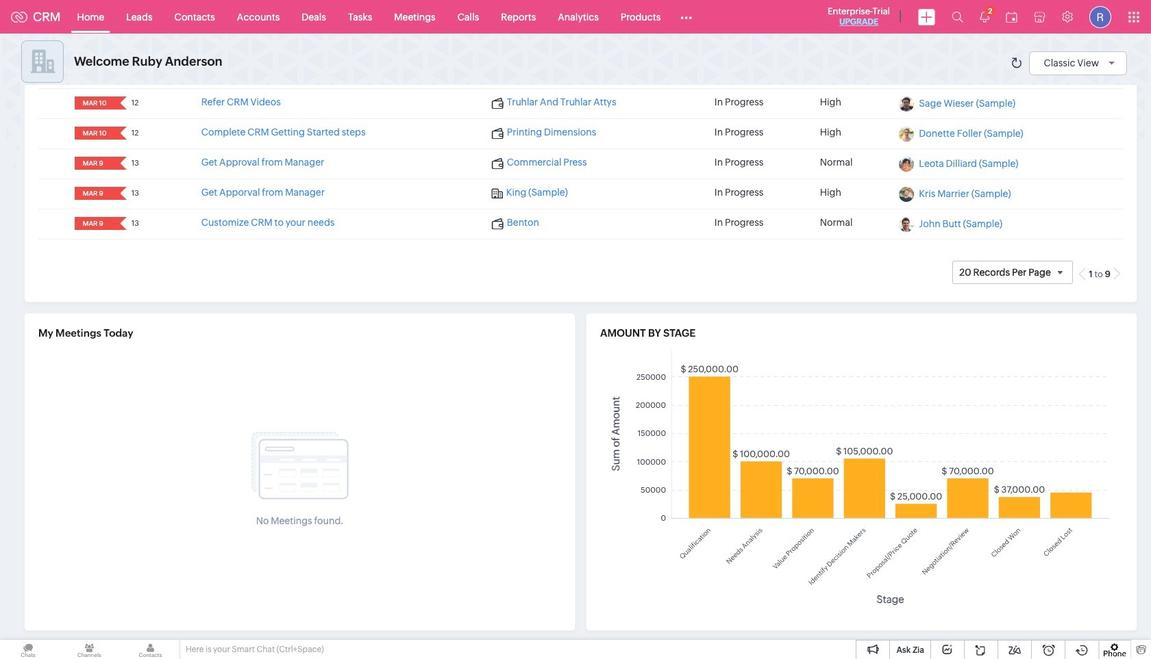 Task type: vqa. For each thing, say whether or not it's contained in the screenshot.
channels image
yes



Task type: describe. For each thing, give the bounding box(es) containing it.
profile image
[[1090, 6, 1111, 28]]

contacts image
[[122, 641, 179, 660]]

signals element
[[972, 0, 998, 34]]

profile element
[[1081, 0, 1120, 33]]

chats image
[[0, 641, 56, 660]]

logo image
[[11, 11, 27, 22]]



Task type: locate. For each thing, give the bounding box(es) containing it.
search image
[[952, 11, 963, 23]]

channels image
[[61, 641, 117, 660]]

calendar image
[[1006, 11, 1018, 22]]

None field
[[79, 97, 111, 110], [79, 127, 111, 140], [79, 157, 111, 170], [79, 187, 111, 200], [79, 217, 111, 230], [79, 97, 111, 110], [79, 127, 111, 140], [79, 157, 111, 170], [79, 187, 111, 200], [79, 217, 111, 230]]

Other Modules field
[[672, 6, 701, 28]]

search element
[[944, 0, 972, 34]]

create menu image
[[918, 9, 935, 25]]

create menu element
[[910, 0, 944, 33]]



